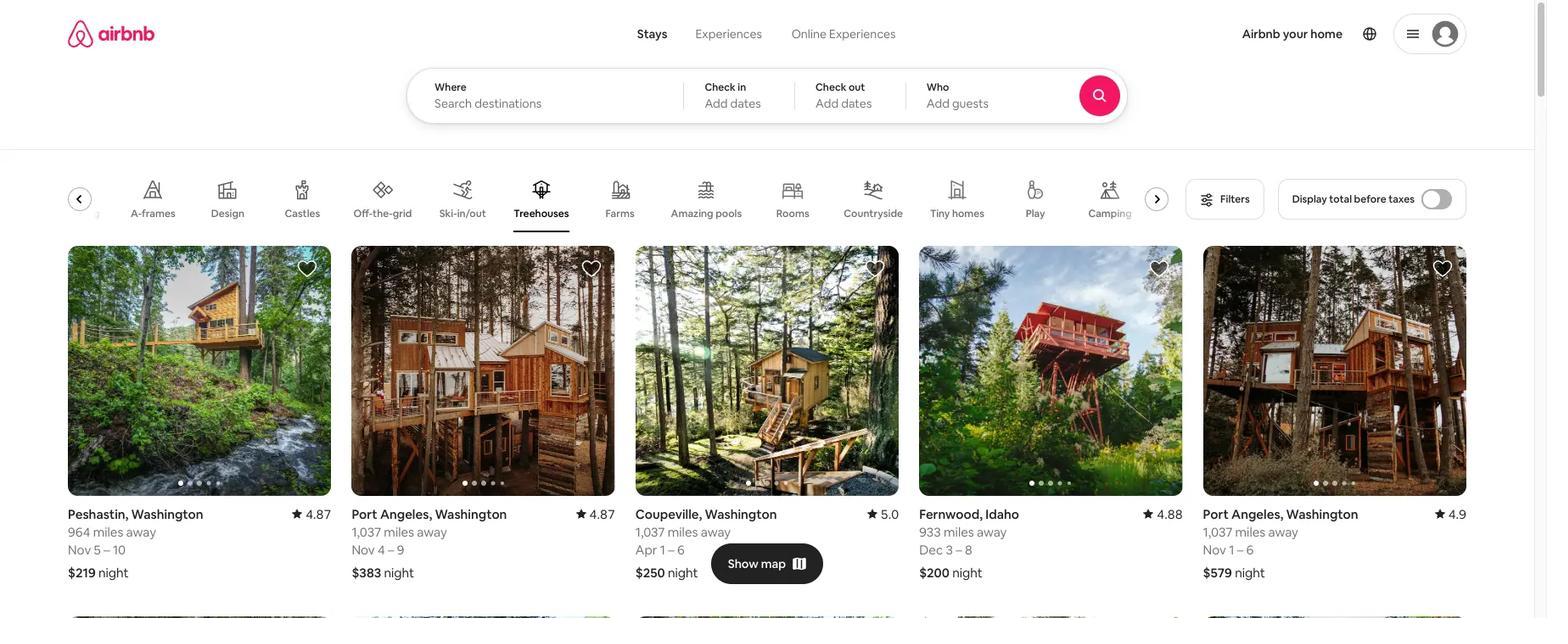 Task type: locate. For each thing, give the bounding box(es) containing it.
nov inside port angeles, washington 1,037 miles away nov 4 – 9 $383 night
[[352, 542, 375, 558]]

5 miles from the left
[[1235, 524, 1266, 541]]

3 1,037 from the left
[[1203, 524, 1233, 541]]

display
[[1292, 193, 1327, 206]]

964
[[68, 524, 90, 541]]

2 add to wishlist: port angeles, washington image from the left
[[1433, 259, 1453, 279]]

4.87 for peshastin, washington 964 miles away nov 5 – 10 $219 night
[[306, 507, 331, 523]]

experiences up the in
[[696, 26, 762, 42]]

check inside check in add dates
[[705, 81, 736, 94]]

airbnb your home link
[[1232, 16, 1353, 52]]

4.87
[[306, 507, 331, 523], [590, 507, 615, 523]]

add
[[705, 96, 728, 111], [816, 96, 839, 111], [927, 96, 950, 111]]

1 horizontal spatial port
[[1203, 507, 1229, 523]]

1 washington from the left
[[131, 507, 203, 523]]

0 horizontal spatial dates
[[730, 96, 761, 111]]

dates inside check in add dates
[[730, 96, 761, 111]]

dec
[[919, 542, 943, 558]]

1 – from the left
[[104, 542, 110, 558]]

1 horizontal spatial check
[[816, 81, 847, 94]]

angeles, inside port angeles, washington 1,037 miles away nov 4 – 9 $383 night
[[380, 507, 432, 523]]

2 1,037 from the left
[[352, 524, 381, 541]]

5 – from the left
[[1237, 542, 1244, 558]]

angeles,
[[380, 507, 432, 523], [1232, 507, 1284, 523]]

1 horizontal spatial 4.87
[[590, 507, 615, 523]]

away inside peshastin, washington 964 miles away nov 5 – 10 $219 night
[[126, 524, 156, 541]]

treehouses
[[514, 207, 569, 221]]

5
[[94, 542, 101, 558]]

4 – from the left
[[956, 542, 962, 558]]

– inside port angeles, washington 1,037 miles away nov 4 – 9 $383 night
[[388, 542, 394, 558]]

add for check out add dates
[[816, 96, 839, 111]]

idaho
[[986, 507, 1019, 523]]

0 horizontal spatial 4.87
[[306, 507, 331, 523]]

night right $250
[[668, 565, 698, 581]]

angeles, for nov 4 – 9
[[380, 507, 432, 523]]

2 1 from the left
[[1229, 542, 1234, 558]]

dates inside check out add dates
[[841, 96, 872, 111]]

check
[[705, 81, 736, 94], [816, 81, 847, 94]]

3 washington from the left
[[435, 507, 507, 523]]

coupeville, washington 1,037 miles away apr 1 – 6 $250 night
[[636, 507, 777, 581]]

washington
[[131, 507, 203, 523], [705, 507, 777, 523], [435, 507, 507, 523], [1286, 507, 1359, 523]]

show map
[[728, 557, 786, 572]]

away inside port angeles, washington 1,037 miles away nov 1 – 6 $579 night
[[1269, 524, 1299, 541]]

1 angeles, from the left
[[380, 507, 432, 523]]

miles inside peshastin, washington 964 miles away nov 5 – 10 $219 night
[[93, 524, 123, 541]]

night
[[98, 565, 129, 581], [668, 565, 698, 581], [384, 565, 414, 581], [952, 565, 983, 581], [1235, 565, 1265, 581]]

rooms
[[776, 207, 809, 221]]

3 night from the left
[[384, 565, 414, 581]]

away inside 'coupeville, washington 1,037 miles away apr 1 – 6 $250 night'
[[701, 524, 731, 541]]

2 4.87 from the left
[[590, 507, 615, 523]]

1 4.87 from the left
[[306, 507, 331, 523]]

1 right apr
[[660, 542, 665, 558]]

night inside peshastin, washington 964 miles away nov 5 – 10 $219 night
[[98, 565, 129, 581]]

1,037
[[636, 524, 665, 541], [352, 524, 381, 541], [1203, 524, 1233, 541]]

night down "9" in the left bottom of the page
[[384, 565, 414, 581]]

1
[[660, 542, 665, 558], [1229, 542, 1234, 558]]

1,037 inside port angeles, washington 1,037 miles away nov 4 – 9 $383 night
[[352, 524, 381, 541]]

away
[[126, 524, 156, 541], [701, 524, 731, 541], [417, 524, 447, 541], [977, 524, 1007, 541], [1269, 524, 1299, 541]]

1 1 from the left
[[660, 542, 665, 558]]

1 inside 'coupeville, washington 1,037 miles away apr 1 – 6 $250 night'
[[660, 542, 665, 558]]

port angeles, washington 1,037 miles away nov 1 – 6 $579 night
[[1203, 507, 1359, 581]]

port right 4.87 out of 5 average rating image
[[352, 507, 377, 523]]

night right $579
[[1235, 565, 1265, 581]]

away inside fernwood, idaho 933 miles away dec 3 – 8 $200 night
[[977, 524, 1007, 541]]

5 night from the left
[[1235, 565, 1265, 581]]

fernwood,
[[919, 507, 983, 523]]

online experiences link
[[777, 17, 911, 51]]

dates
[[730, 96, 761, 111], [841, 96, 872, 111]]

add down online experiences
[[816, 96, 839, 111]]

profile element
[[937, 0, 1467, 68]]

airbnb
[[1242, 26, 1281, 42]]

1,037 up $579
[[1203, 524, 1233, 541]]

port for port angeles, washington 1,037 miles away nov 1 – 6 $579 night
[[1203, 507, 1229, 523]]

2 – from the left
[[668, 542, 674, 558]]

1 1,037 from the left
[[636, 524, 665, 541]]

$219
[[68, 565, 96, 581]]

1 horizontal spatial add
[[816, 96, 839, 111]]

homes
[[952, 207, 985, 221]]

1 horizontal spatial 1,037
[[636, 524, 665, 541]]

1 away from the left
[[126, 524, 156, 541]]

online
[[792, 26, 827, 42]]

4 away from the left
[[977, 524, 1007, 541]]

washington inside port angeles, washington 1,037 miles away nov 1 – 6 $579 night
[[1286, 507, 1359, 523]]

1 6 from the left
[[677, 542, 685, 558]]

1 horizontal spatial angeles,
[[1232, 507, 1284, 523]]

3 miles from the left
[[384, 524, 414, 541]]

4 washington from the left
[[1286, 507, 1359, 523]]

1,037 up apr
[[636, 524, 665, 541]]

port inside port angeles, washington 1,037 miles away nov 4 – 9 $383 night
[[352, 507, 377, 523]]

away for fernwood,
[[977, 524, 1007, 541]]

home
[[1311, 26, 1343, 42]]

port right 4.88
[[1203, 507, 1229, 523]]

display total before taxes button
[[1278, 179, 1467, 220]]

washington inside 'coupeville, washington 1,037 miles away apr 1 – 6 $250 night'
[[705, 507, 777, 523]]

out
[[849, 81, 865, 94]]

nov left 4
[[352, 542, 375, 558]]

4 night from the left
[[952, 565, 983, 581]]

1 horizontal spatial nov
[[352, 542, 375, 558]]

4.9 out of 5 average rating image
[[1435, 507, 1467, 523]]

1 nov from the left
[[68, 542, 91, 558]]

miles inside 'coupeville, washington 1,037 miles away apr 1 – 6 $250 night'
[[668, 524, 698, 541]]

–
[[104, 542, 110, 558], [668, 542, 674, 558], [388, 542, 394, 558], [956, 542, 962, 558], [1237, 542, 1244, 558]]

group
[[55, 166, 1176, 233], [68, 246, 331, 496], [352, 246, 615, 496], [636, 246, 899, 496], [919, 246, 1183, 496], [1203, 246, 1467, 496]]

0 horizontal spatial 1
[[660, 542, 665, 558]]

$200
[[919, 565, 950, 581]]

show map button
[[711, 544, 823, 585]]

washington inside port angeles, washington 1,037 miles away nov 4 – 9 $383 night
[[435, 507, 507, 523]]

0 horizontal spatial check
[[705, 81, 736, 94]]

1 check from the left
[[705, 81, 736, 94]]

angeles, up $579
[[1232, 507, 1284, 523]]

2 horizontal spatial nov
[[1203, 542, 1226, 558]]

0 horizontal spatial angeles,
[[380, 507, 432, 523]]

group for port angeles, washington 1,037 miles away nov 4 – 9 $383 night
[[352, 246, 615, 496]]

add to wishlist: port angeles, washington image
[[581, 259, 602, 279], [1433, 259, 1453, 279]]

before
[[1354, 193, 1387, 206]]

1 miles from the left
[[93, 524, 123, 541]]

who add guests
[[927, 81, 989, 111]]

8
[[965, 542, 972, 558]]

0 horizontal spatial add
[[705, 96, 728, 111]]

1 horizontal spatial experiences
[[829, 26, 896, 42]]

4.9
[[1449, 507, 1467, 523]]

castles
[[285, 207, 320, 221]]

night inside fernwood, idaho 933 miles away dec 3 – 8 $200 night
[[952, 565, 983, 581]]

1,037 for port angeles, washington 1,037 miles away nov 4 – 9 $383 night
[[352, 524, 381, 541]]

3 – from the left
[[388, 542, 394, 558]]

check left "out"
[[816, 81, 847, 94]]

away inside port angeles, washington 1,037 miles away nov 4 – 9 $383 night
[[417, 524, 447, 541]]

2 horizontal spatial 1,037
[[1203, 524, 1233, 541]]

2 angeles, from the left
[[1232, 507, 1284, 523]]

2 horizontal spatial add
[[927, 96, 950, 111]]

3
[[946, 542, 953, 558]]

countryside
[[844, 207, 903, 221]]

ski-in/out
[[440, 207, 486, 221]]

add down the 'experiences' button
[[705, 96, 728, 111]]

nov for nov 1 – 6
[[1203, 542, 1226, 558]]

coupeville,
[[636, 507, 702, 523]]

peshastin,
[[68, 507, 129, 523]]

$579
[[1203, 565, 1232, 581]]

6 inside port angeles, washington 1,037 miles away nov 1 – 6 $579 night
[[1246, 542, 1254, 558]]

0 horizontal spatial experiences
[[696, 26, 762, 42]]

your
[[1283, 26, 1308, 42]]

1 horizontal spatial 6
[[1246, 542, 1254, 558]]

None search field
[[407, 0, 1175, 124]]

0 horizontal spatial 6
[[677, 542, 685, 558]]

2 away from the left
[[701, 524, 731, 541]]

display total before taxes
[[1292, 193, 1415, 206]]

2 6 from the left
[[1246, 542, 1254, 558]]

check out add dates
[[816, 81, 872, 111]]

experiences inside the online experiences link
[[829, 26, 896, 42]]

2 night from the left
[[668, 565, 698, 581]]

0 horizontal spatial 1,037
[[352, 524, 381, 541]]

2 add from the left
[[816, 96, 839, 111]]

washington inside peshastin, washington 964 miles away nov 5 – 10 $219 night
[[131, 507, 203, 523]]

1 horizontal spatial dates
[[841, 96, 872, 111]]

experiences
[[696, 26, 762, 42], [829, 26, 896, 42]]

1,037 inside port angeles, washington 1,037 miles away nov 1 – 6 $579 night
[[1203, 524, 1233, 541]]

add inside who add guests
[[927, 96, 950, 111]]

2 nov from the left
[[352, 542, 375, 558]]

2 check from the left
[[816, 81, 847, 94]]

grid
[[393, 207, 412, 220]]

dates down the in
[[730, 96, 761, 111]]

port inside port angeles, washington 1,037 miles away nov 1 – 6 $579 night
[[1203, 507, 1229, 523]]

5 away from the left
[[1269, 524, 1299, 541]]

group for fernwood, idaho 933 miles away dec 3 – 8 $200 night
[[919, 246, 1183, 496]]

miles inside port angeles, washington 1,037 miles away nov 4 – 9 $383 night
[[384, 524, 414, 541]]

add to wishlist: fernwood, idaho image
[[1149, 259, 1169, 279]]

a-frames
[[131, 207, 176, 221]]

a-
[[131, 207, 142, 221]]

nov down 964
[[68, 542, 91, 558]]

add inside check out add dates
[[816, 96, 839, 111]]

2 washington from the left
[[705, 507, 777, 523]]

1,037 up 4
[[352, 524, 381, 541]]

ski-
[[440, 207, 457, 221]]

nov up $579
[[1203, 542, 1226, 558]]

2 port from the left
[[1203, 507, 1229, 523]]

0 horizontal spatial nov
[[68, 542, 91, 558]]

night inside 'coupeville, washington 1,037 miles away apr 1 – 6 $250 night'
[[668, 565, 698, 581]]

miles
[[93, 524, 123, 541], [668, 524, 698, 541], [384, 524, 414, 541], [944, 524, 974, 541], [1235, 524, 1266, 541]]

away for coupeville,
[[701, 524, 731, 541]]

6
[[677, 542, 685, 558], [1246, 542, 1254, 558]]

3 nov from the left
[[1203, 542, 1226, 558]]

3 away from the left
[[417, 524, 447, 541]]

add to wishlist: port angeles, washington image for 4.87
[[581, 259, 602, 279]]

0 horizontal spatial port
[[352, 507, 377, 523]]

check left the in
[[705, 81, 736, 94]]

miles for nov 5 – 10
[[93, 524, 123, 541]]

add inside check in add dates
[[705, 96, 728, 111]]

1 dates from the left
[[730, 96, 761, 111]]

dates down "out"
[[841, 96, 872, 111]]

angeles, inside port angeles, washington 1,037 miles away nov 1 – 6 $579 night
[[1232, 507, 1284, 523]]

– inside fernwood, idaho 933 miles away dec 3 – 8 $200 night
[[956, 542, 962, 558]]

2 experiences from the left
[[829, 26, 896, 42]]

experiences right online at the right of page
[[829, 26, 896, 42]]

3 add from the left
[[927, 96, 950, 111]]

nov inside port angeles, washington 1,037 miles away nov 1 – 6 $579 night
[[1203, 542, 1226, 558]]

nov
[[68, 542, 91, 558], [352, 542, 375, 558], [1203, 542, 1226, 558]]

– inside 'coupeville, washington 1,037 miles away apr 1 – 6 $250 night'
[[668, 542, 674, 558]]

online experiences
[[792, 26, 896, 42]]

miles inside fernwood, idaho 933 miles away dec 3 – 8 $200 night
[[944, 524, 974, 541]]

1 horizontal spatial add to wishlist: port angeles, washington image
[[1433, 259, 1453, 279]]

1 up $579
[[1229, 542, 1234, 558]]

port
[[352, 507, 377, 523], [1203, 507, 1229, 523]]

angeles, up "9" in the left bottom of the page
[[380, 507, 432, 523]]

group for peshastin, washington 964 miles away nov 5 – 10 $219 night
[[68, 246, 331, 496]]

what can we help you find? tab list
[[624, 17, 777, 51]]

night down 8
[[952, 565, 983, 581]]

1 add to wishlist: port angeles, washington image from the left
[[581, 259, 602, 279]]

0 horizontal spatial add to wishlist: port angeles, washington image
[[581, 259, 602, 279]]

angeles, for nov 1 – 6
[[1232, 507, 1284, 523]]

check inside check out add dates
[[816, 81, 847, 94]]

none search field containing stays
[[407, 0, 1175, 124]]

add down the who at the right top of the page
[[927, 96, 950, 111]]

2 miles from the left
[[668, 524, 698, 541]]

2 dates from the left
[[841, 96, 872, 111]]

1 horizontal spatial 1
[[1229, 542, 1234, 558]]

1 experiences from the left
[[696, 26, 762, 42]]

1 night from the left
[[98, 565, 129, 581]]

experiences button
[[681, 17, 777, 51]]

4 miles from the left
[[944, 524, 974, 541]]

night down the 10
[[98, 565, 129, 581]]

show
[[728, 557, 759, 572]]

1 add from the left
[[705, 96, 728, 111]]

nov inside peshastin, washington 964 miles away nov 5 – 10 $219 night
[[68, 542, 91, 558]]

1 port from the left
[[352, 507, 377, 523]]

– inside peshastin, washington 964 miles away nov 5 – 10 $219 night
[[104, 542, 110, 558]]

where
[[435, 81, 467, 94]]

check in add dates
[[705, 81, 761, 111]]

frames
[[142, 207, 176, 221]]

guests
[[952, 96, 989, 111]]

4.88 out of 5 average rating image
[[1144, 507, 1183, 523]]

add to wishlist: port angeles, washington image for 4.9
[[1433, 259, 1453, 279]]



Task type: describe. For each thing, give the bounding box(es) containing it.
taxes
[[1389, 193, 1415, 206]]

stays tab panel
[[407, 68, 1175, 124]]

off-
[[353, 207, 373, 220]]

the-
[[373, 207, 393, 220]]

off-the-grid
[[353, 207, 412, 220]]

miles inside port angeles, washington 1,037 miles away nov 1 – 6 $579 night
[[1235, 524, 1266, 541]]

night for dec 3 – 8
[[952, 565, 983, 581]]

dates for check out add dates
[[841, 96, 872, 111]]

4.88
[[1157, 507, 1183, 523]]

night inside port angeles, washington 1,037 miles away nov 4 – 9 $383 night
[[384, 565, 414, 581]]

5.0
[[881, 507, 899, 523]]

tiny
[[930, 207, 950, 221]]

who
[[927, 81, 949, 94]]

map
[[761, 557, 786, 572]]

nov for nov 4 – 9
[[352, 542, 375, 558]]

port for port angeles, washington 1,037 miles away nov 4 – 9 $383 night
[[352, 507, 377, 523]]

– for 1,037
[[668, 542, 674, 558]]

in/out
[[457, 207, 486, 221]]

filters
[[1221, 193, 1250, 206]]

dates for check in add dates
[[730, 96, 761, 111]]

1,037 for port angeles, washington 1,037 miles away nov 1 – 6 $579 night
[[1203, 524, 1233, 541]]

5.0 out of 5 average rating image
[[867, 507, 899, 523]]

– for 964
[[104, 542, 110, 558]]

– inside port angeles, washington 1,037 miles away nov 1 – 6 $579 night
[[1237, 542, 1244, 558]]

group for coupeville, washington 1,037 miles away apr 1 – 6 $250 night
[[636, 246, 899, 496]]

check for check out add dates
[[816, 81, 847, 94]]

filters button
[[1186, 179, 1264, 220]]

night for apr 1 – 6
[[668, 565, 698, 581]]

fernwood, idaho 933 miles away dec 3 – 8 $200 night
[[919, 507, 1019, 581]]

9
[[397, 542, 404, 558]]

airbnb your home
[[1242, 26, 1343, 42]]

$250
[[636, 565, 665, 581]]

apr
[[636, 542, 657, 558]]

stays
[[637, 26, 667, 42]]

6 inside 'coupeville, washington 1,037 miles away apr 1 – 6 $250 night'
[[677, 542, 685, 558]]

Where field
[[435, 96, 656, 111]]

add to wishlist: coupeville, washington image
[[865, 259, 885, 279]]

design
[[211, 207, 244, 221]]

port angeles, washington 1,037 miles away nov 4 – 9 $383 night
[[352, 507, 507, 581]]

$383
[[352, 565, 381, 581]]

farms
[[606, 207, 635, 221]]

4.87 out of 5 average rating image
[[576, 507, 615, 523]]

peshastin, washington 964 miles away nov 5 – 10 $219 night
[[68, 507, 203, 581]]

play
[[1026, 207, 1045, 221]]

– for 933
[[956, 542, 962, 558]]

total
[[1329, 193, 1352, 206]]

in
[[738, 81, 746, 94]]

group containing off-the-grid
[[55, 166, 1176, 233]]

stays button
[[624, 17, 681, 51]]

miles for dec 3 – 8
[[944, 524, 974, 541]]

4.87 for port angeles, washington 1,037 miles away nov 4 – 9 $383 night
[[590, 507, 615, 523]]

camping
[[1088, 207, 1132, 221]]

1,037 inside 'coupeville, washington 1,037 miles away apr 1 – 6 $250 night'
[[636, 524, 665, 541]]

add for check in add dates
[[705, 96, 728, 111]]

933
[[919, 524, 941, 541]]

4
[[378, 542, 385, 558]]

night inside port angeles, washington 1,037 miles away nov 1 – 6 $579 night
[[1235, 565, 1265, 581]]

amazing
[[671, 207, 714, 221]]

4.87 out of 5 average rating image
[[292, 507, 331, 523]]

pools
[[716, 207, 742, 221]]

group for port angeles, washington 1,037 miles away nov 1 – 6 $579 night
[[1203, 246, 1467, 496]]

check for check in add dates
[[705, 81, 736, 94]]

1 inside port angeles, washington 1,037 miles away nov 1 – 6 $579 night
[[1229, 542, 1234, 558]]

night for nov 5 – 10
[[98, 565, 129, 581]]

amazing pools
[[671, 207, 742, 221]]

away for peshastin,
[[126, 524, 156, 541]]

10
[[113, 542, 126, 558]]

trending
[[57, 207, 100, 221]]

tiny homes
[[930, 207, 985, 221]]

add to wishlist: peshastin, washington image
[[297, 259, 318, 279]]

experiences inside the 'experiences' button
[[696, 26, 762, 42]]

miles for apr 1 – 6
[[668, 524, 698, 541]]



Task type: vqa. For each thing, say whether or not it's contained in the screenshot.


